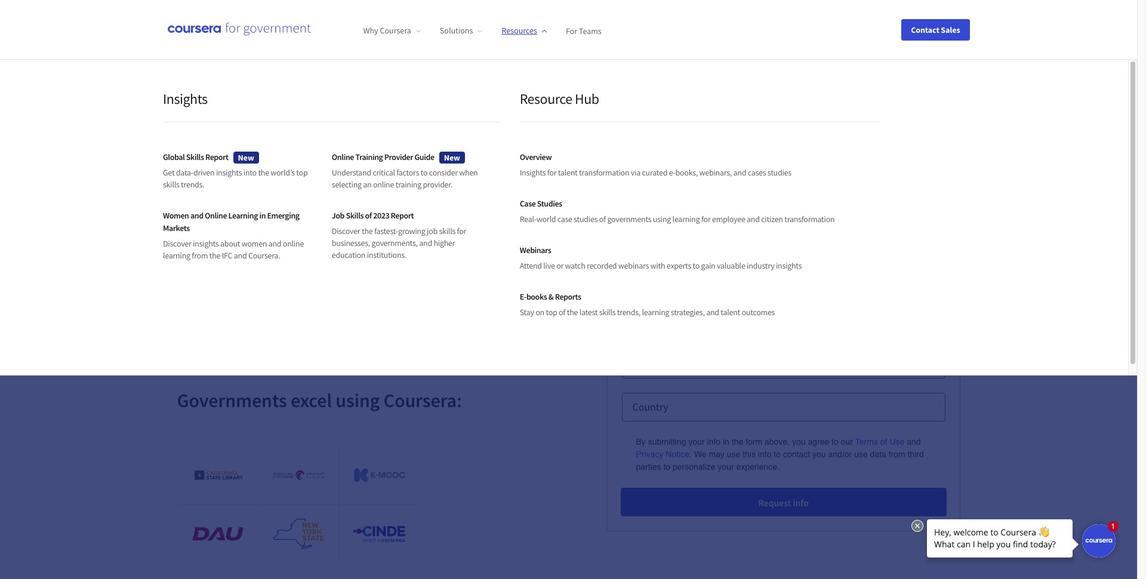 Task type: locate. For each thing, give the bounding box(es) containing it.
0 horizontal spatial talent
[[558, 167, 578, 178]]

1 vertical spatial our
[[841, 437, 853, 447]]

0 vertical spatial info
[[707, 437, 721, 447]]

and up third in the bottom of the page
[[907, 437, 921, 447]]

0 horizontal spatial transformation
[[579, 167, 629, 178]]

0 horizontal spatial use
[[727, 449, 740, 459]]

0 horizontal spatial info
[[707, 437, 721, 447]]

in inside by submitting your info in the form above, you agree to our terms of use and privacy notice
[[723, 437, 729, 447]]

insights
[[163, 90, 208, 108], [520, 167, 546, 178]]

discover
[[332, 226, 360, 236], [163, 238, 191, 249]]

0 horizontal spatial training
[[396, 179, 421, 190]]

get down "trends."
[[177, 202, 217, 238]]

webinars
[[520, 245, 551, 255]]

and
[[867, 88, 883, 100], [733, 167, 746, 178], [190, 210, 203, 221], [747, 214, 760, 224], [419, 238, 432, 248], [268, 238, 281, 249], [234, 250, 247, 261], [706, 307, 719, 318], [907, 437, 921, 447]]

transformation
[[579, 167, 629, 178], [784, 214, 835, 224]]

with
[[320, 202, 372, 238], [650, 260, 665, 271]]

1 horizontal spatial studies
[[768, 167, 791, 178]]

2 horizontal spatial info
[[793, 497, 809, 509]]

get
[[163, 167, 175, 178], [177, 202, 217, 238]]

books
[[526, 291, 547, 302]]

1 horizontal spatial learning
[[642, 307, 669, 318]]

with up education
[[320, 202, 372, 238]]

and inside e-books & reports stay on top of the latest skills trends, learning strategies, and talent outcomes
[[706, 307, 719, 318]]

0 vertical spatial online
[[373, 179, 394, 190]]

our inside by submitting your info in the form above, you agree to our terms of use and privacy notice
[[841, 437, 853, 447]]

get inside "get data-driven insights into the world's top skills trends."
[[163, 167, 175, 178]]

fastest-
[[374, 226, 398, 236]]

1 horizontal spatial info
[[758, 449, 772, 459]]

learning right trends,
[[642, 307, 669, 318]]

1 vertical spatial report
[[391, 210, 414, 221]]

of
[[365, 210, 372, 221], [599, 214, 606, 224], [559, 307, 565, 318]]

new york state image
[[273, 516, 324, 551]]

skills inside e-books & reports stay on top of the latest skills trends, learning strategies, and talent outcomes
[[599, 307, 616, 318]]

of down reports
[[559, 307, 565, 318]]

top inside e-books & reports stay on top of the latest skills trends, learning strategies, and talent outcomes
[[546, 307, 557, 318]]

and inside "track, measure, and benchmark learner progress to guide training strategies."
[[867, 88, 883, 100]]

learning left the employee
[[672, 214, 700, 224]]

experience.
[[736, 462, 780, 472]]

terms of
[[855, 437, 887, 447]]

governments excel using coursera:
[[177, 388, 462, 412]]

Work Email email field
[[622, 264, 776, 292]]

the inside the women and online learning in emerging markets discover insights about women and online learning from the ifc and coursera.
[[209, 250, 220, 261]]

for inside overview insights for talent transformation via curated e-books, webinars, and cases studies
[[547, 167, 557, 178]]

1 vertical spatial studies
[[574, 214, 598, 224]]

2 vertical spatial info
[[793, 497, 809, 509]]

0 vertical spatial your
[[689, 437, 705, 447]]

using right the governments
[[653, 214, 671, 224]]

0 vertical spatial for
[[547, 167, 557, 178]]

online down critical
[[373, 179, 394, 190]]

solutions
[[440, 25, 473, 36]]

2 vertical spatial for
[[457, 226, 466, 236]]

email
[[658, 271, 683, 285]]

0 horizontal spatial our
[[377, 202, 416, 238]]

training inside "track, measure, and benchmark learner progress to guide training strategies."
[[904, 102, 935, 114]]

online inside understand critical factors to consider when selecting an online training provider.
[[373, 179, 394, 190]]

about
[[220, 238, 240, 249]]

skills up driven
[[186, 152, 204, 162]]

markets
[[163, 223, 190, 233]]

0 horizontal spatial top
[[296, 167, 308, 178]]

e-
[[669, 167, 675, 178]]

1 vertical spatial online
[[205, 210, 227, 221]]

from down use
[[889, 449, 905, 459]]

world's
[[271, 167, 295, 178]]

training
[[355, 152, 383, 162]]

. we may use this info to contact you and/or use data from third parties to personalize your experience.
[[636, 449, 924, 472]]

0 horizontal spatial get
[[163, 167, 175, 178]]

skills right job
[[346, 210, 364, 221]]

1 horizontal spatial new
[[444, 152, 460, 163]]

to left guide
[[869, 102, 878, 114]]

insights
[[216, 167, 242, 178], [193, 238, 219, 249], [776, 260, 802, 271]]

organization
[[632, 314, 689, 328]]

education
[[332, 250, 365, 260]]

your up . we
[[689, 437, 705, 447]]

for right the job
[[457, 226, 466, 236]]

real-
[[520, 214, 537, 224]]

you down agree to on the bottom
[[812, 449, 826, 459]]

0 vertical spatial training
[[904, 102, 935, 114]]

0 vertical spatial skills
[[186, 152, 204, 162]]

0 horizontal spatial discover
[[163, 238, 191, 249]]

your down may
[[718, 462, 734, 472]]

abu dhabi school of government image
[[273, 471, 324, 480]]

of left the governments
[[599, 214, 606, 224]]

webinars
[[618, 260, 649, 271]]

info up "experience."
[[758, 449, 772, 459]]

0 vertical spatial transformation
[[579, 167, 629, 178]]

discover down 'markets'
[[163, 238, 191, 249]]

1 vertical spatial insights
[[520, 167, 546, 178]]

skills up higher
[[439, 226, 455, 236]]

0 vertical spatial you
[[792, 437, 806, 447]]

the inside by submitting your info in the form above, you agree to our terms of use and privacy notice
[[732, 437, 743, 447]]

and right strategies,
[[706, 307, 719, 318]]

talent
[[558, 167, 578, 178], [721, 307, 740, 318]]

skills for job
[[346, 210, 364, 221]]

skills down data-
[[163, 179, 179, 190]]

the inside e-books & reports stay on top of the latest skills trends, learning strategies, and talent outcomes
[[567, 307, 578, 318]]

the inside "get data-driven insights into the world's top skills trends."
[[258, 167, 269, 178]]

1 vertical spatial discover
[[163, 238, 191, 249]]

0 horizontal spatial learning
[[163, 250, 190, 261]]

contact
[[911, 24, 939, 35]]

by submitting your info in the form above, you agree to our terms of use and privacy notice
[[636, 437, 923, 459]]

for left the employee
[[701, 214, 711, 224]]

world
[[537, 214, 556, 224]]

of left the '2023'
[[365, 210, 372, 221]]

and right women
[[190, 210, 203, 221]]

skills for resource hub
[[599, 307, 616, 318]]

First Name text field
[[622, 221, 776, 250]]

1 vertical spatial using
[[336, 388, 380, 412]]

2 horizontal spatial learning
[[672, 214, 700, 224]]

0 horizontal spatial online
[[283, 238, 304, 249]]

for
[[566, 25, 577, 36]]

attend
[[520, 260, 542, 271]]

discover inside job skills of 2023 report discover the fastest-growing job skills for businesses, governments, and higher education institutions.
[[332, 226, 360, 236]]

top right world's
[[296, 167, 308, 178]]

to down guide on the left top
[[421, 167, 428, 178]]

2 horizontal spatial of
[[599, 214, 606, 224]]

1 vertical spatial with
[[650, 260, 665, 271]]

get data-driven insights into the world's top skills trends.
[[163, 167, 308, 190]]

1 vertical spatial transformation
[[784, 214, 835, 224]]

institutions.
[[367, 250, 407, 260]]

resources link
[[502, 25, 547, 36]]

0 vertical spatial get
[[163, 167, 175, 178]]

. we
[[689, 449, 706, 459]]

report up growing
[[391, 210, 414, 221]]

1 vertical spatial skills
[[439, 226, 455, 236]]

via
[[631, 167, 640, 178]]

learning
[[672, 214, 700, 224], [163, 250, 190, 261], [642, 307, 669, 318]]

0 horizontal spatial using
[[336, 388, 380, 412]]

from inside . we may use this info to contact you and/or use data from third parties to personalize your experience.
[[889, 449, 905, 459]]

1 horizontal spatial insights
[[520, 167, 546, 178]]

2 vertical spatial learning
[[642, 307, 669, 318]]

and left cases on the top of the page
[[733, 167, 746, 178]]

and left citizen
[[747, 214, 760, 224]]

understand
[[332, 167, 371, 178]]

valuable
[[717, 260, 745, 271]]

insights left about
[[193, 238, 219, 249]]

2 new from the left
[[444, 152, 460, 163]]

0 horizontal spatial you
[[792, 437, 806, 447]]

and inside overview insights for talent transformation via curated e-books, webinars, and cases studies
[[733, 167, 746, 178]]

you up contact
[[792, 437, 806, 447]]

curated
[[642, 167, 667, 178]]

top inside "get data-driven insights into the world's top skills trends."
[[296, 167, 308, 178]]

studies right "case"
[[574, 214, 598, 224]]

learning down 'markets'
[[163, 250, 190, 261]]

1 horizontal spatial our
[[841, 437, 853, 447]]

1 horizontal spatial skills
[[439, 226, 455, 236]]

to inside "track, measure, and benchmark learner progress to guide training strategies."
[[869, 102, 878, 114]]

phone number
[[801, 271, 868, 285]]

discover up businesses,
[[332, 226, 360, 236]]

0 horizontal spatial with
[[320, 202, 372, 238]]

0 vertical spatial top
[[296, 167, 308, 178]]

training down factors
[[396, 179, 421, 190]]

get inside get in touch with our team to learn more
[[177, 202, 217, 238]]

get left data-
[[163, 167, 175, 178]]

privacy notice link
[[636, 448, 689, 461]]

0 horizontal spatial your
[[689, 437, 705, 447]]

skills inside job skills of 2023 report discover the fastest-growing job skills for businesses, governments, and higher education institutions.
[[439, 226, 455, 236]]

talent inside e-books & reports stay on top of the latest skills trends, learning strategies, and talent outcomes
[[721, 307, 740, 318]]

touch
[[249, 202, 315, 238]]

more
[[241, 231, 302, 267]]

1 horizontal spatial online
[[373, 179, 394, 190]]

terms of use link
[[855, 436, 905, 448]]

1 vertical spatial skills
[[346, 210, 364, 221]]

info right the request
[[793, 497, 809, 509]]

1 vertical spatial get
[[177, 202, 217, 238]]

1 horizontal spatial skills
[[346, 210, 364, 221]]

skills right latest
[[599, 307, 616, 318]]

the right into
[[258, 167, 269, 178]]

and up coursera.
[[268, 238, 281, 249]]

and inside by submitting your info in the form above, you agree to our terms of use and privacy notice
[[907, 437, 921, 447]]

1 vertical spatial top
[[546, 307, 557, 318]]

studies inside overview insights for talent transformation via curated e-books, webinars, and cases studies
[[768, 167, 791, 178]]

1 vertical spatial learning
[[163, 250, 190, 261]]

0 vertical spatial our
[[377, 202, 416, 238]]

1 vertical spatial you
[[812, 449, 826, 459]]

skills inside job skills of 2023 report discover the fastest-growing job skills for businesses, governments, and higher education institutions.
[[346, 210, 364, 221]]

skills for insights
[[439, 226, 455, 236]]

1 horizontal spatial in
[[259, 210, 266, 221]]

top right on
[[546, 307, 557, 318]]

the down reports
[[567, 307, 578, 318]]

and up guide
[[867, 88, 883, 100]]

online up understand at the top of the page
[[332, 152, 354, 162]]

talent right name
[[721, 307, 740, 318]]

online
[[332, 152, 354, 162], [205, 210, 227, 221]]

0 horizontal spatial for
[[457, 226, 466, 236]]

1 horizontal spatial using
[[653, 214, 671, 224]]

1 new from the left
[[238, 152, 254, 163]]

in inside the women and online learning in emerging markets discover insights about women and online learning from the ifc and coursera.
[[259, 210, 266, 221]]

1 horizontal spatial for
[[547, 167, 557, 178]]

in for by
[[723, 437, 729, 447]]

1 horizontal spatial discover
[[332, 226, 360, 236]]

1 horizontal spatial your
[[718, 462, 734, 472]]

to left real-
[[486, 202, 510, 238]]

of inside case studies real-world case studies of governments using learning for employee and citizen transformation
[[599, 214, 606, 224]]

1 vertical spatial online
[[283, 238, 304, 249]]

contact
[[783, 449, 810, 459]]

in up 'ifc'
[[222, 202, 244, 238]]

insights left into
[[216, 167, 242, 178]]

top
[[296, 167, 308, 178], [546, 307, 557, 318]]

Last Name text field
[[791, 221, 945, 250]]

california state library image
[[192, 468, 243, 483]]

for down overview
[[547, 167, 557, 178]]

transformation left via
[[579, 167, 629, 178]]

with left experts
[[650, 260, 665, 271]]

0 horizontal spatial new
[[238, 152, 254, 163]]

of inside job skills of 2023 report discover the fastest-growing job skills for businesses, governments, and higher education institutions.
[[365, 210, 372, 221]]

training down benchmark
[[904, 102, 935, 114]]

online left learning
[[205, 210, 227, 221]]

2 vertical spatial skills
[[599, 307, 616, 318]]

0 horizontal spatial online
[[205, 210, 227, 221]]

1 horizontal spatial report
[[391, 210, 414, 221]]

in up may
[[723, 437, 729, 447]]

new up into
[[238, 152, 254, 163]]

1 vertical spatial from
[[889, 449, 905, 459]]

in right learning
[[259, 210, 266, 221]]

studies
[[768, 167, 791, 178], [574, 214, 598, 224]]

info inside . we may use this info to contact you and/or use data from third parties to personalize your experience.
[[758, 449, 772, 459]]

defense acquisition university (dau) image
[[192, 527, 243, 541]]

insights up "global skills report"
[[163, 90, 208, 108]]

0 vertical spatial skills
[[163, 179, 179, 190]]

get for get in touch with our team to learn more
[[177, 202, 217, 238]]

of inside e-books & reports stay on top of the latest skills trends, learning strategies, and talent outcomes
[[559, 307, 565, 318]]

guide
[[879, 102, 902, 114]]

studies right cases on the top of the page
[[768, 167, 791, 178]]

2 horizontal spatial for
[[701, 214, 711, 224]]

using right excel
[[336, 388, 380, 412]]

1 vertical spatial your
[[718, 462, 734, 472]]

books,
[[675, 167, 698, 178]]

and right 'ifc'
[[234, 250, 247, 261]]

0 vertical spatial from
[[192, 250, 208, 261]]

1 horizontal spatial training
[[904, 102, 935, 114]]

insights inside webinars attend live or watch recorded webinars with experts to gain valuable industry insights
[[776, 260, 802, 271]]

0 vertical spatial talent
[[558, 167, 578, 178]]

0 vertical spatial learning
[[672, 214, 700, 224]]

report up driven
[[205, 152, 228, 162]]

excel
[[291, 388, 332, 412]]

organization name
[[632, 314, 718, 328]]

2 vertical spatial insights
[[776, 260, 802, 271]]

0 horizontal spatial skills
[[186, 152, 204, 162]]

1 horizontal spatial top
[[546, 307, 557, 318]]

1 vertical spatial training
[[396, 179, 421, 190]]

1 horizontal spatial of
[[559, 307, 565, 318]]

2 use from the left
[[854, 449, 868, 459]]

the left 'ifc'
[[209, 250, 220, 261]]

Job Title text field
[[791, 307, 945, 335]]

from left 'ifc'
[[192, 250, 208, 261]]

0 vertical spatial online
[[332, 152, 354, 162]]

our
[[377, 202, 416, 238], [841, 437, 853, 447]]

the left "form"
[[732, 437, 743, 447]]

2 horizontal spatial skills
[[599, 307, 616, 318]]

info up may
[[707, 437, 721, 447]]

skills for global
[[186, 152, 204, 162]]

coursera.
[[248, 250, 280, 261]]

submitting
[[648, 437, 686, 447]]

online down the emerging on the left of page
[[283, 238, 304, 249]]

learn
[[177, 231, 236, 267]]

0 vertical spatial report
[[205, 152, 228, 162]]

new up consider
[[444, 152, 460, 163]]

growing
[[398, 226, 425, 236]]

agree to
[[808, 437, 839, 447]]

factors
[[397, 167, 419, 178]]

0 vertical spatial discover
[[332, 226, 360, 236]]

0 vertical spatial using
[[653, 214, 671, 224]]

use left this
[[727, 449, 740, 459]]

work email
[[632, 271, 683, 285]]

1 vertical spatial for
[[701, 214, 711, 224]]

form
[[746, 437, 762, 447]]

progress
[[833, 102, 867, 114]]

0 horizontal spatial of
[[365, 210, 372, 221]]

0 vertical spatial studies
[[768, 167, 791, 178]]

benchmark
[[885, 88, 930, 100]]

strategies.
[[803, 116, 843, 128]]

using
[[653, 214, 671, 224], [336, 388, 380, 412]]

1 horizontal spatial from
[[889, 449, 905, 459]]

and inside case studies real-world case studies of governments using learning for employee and citizen transformation
[[747, 214, 760, 224]]

insights down overview
[[520, 167, 546, 178]]

stay
[[520, 307, 534, 318]]

cinde costa rica image
[[353, 526, 405, 542]]

0 horizontal spatial from
[[192, 250, 208, 261]]

1 horizontal spatial transformation
[[784, 214, 835, 224]]

third
[[908, 449, 924, 459]]

1 vertical spatial info
[[758, 449, 772, 459]]

insights right industry
[[776, 260, 802, 271]]

and down the job
[[419, 238, 432, 248]]

transformation inside case studies real-world case studies of governments using learning for employee and citizen transformation
[[784, 214, 835, 224]]

case
[[520, 198, 536, 209]]

transformation right citizen
[[784, 214, 835, 224]]

1 horizontal spatial with
[[650, 260, 665, 271]]

2 horizontal spatial in
[[723, 437, 729, 447]]

name
[[691, 314, 718, 328]]

for
[[547, 167, 557, 178], [701, 214, 711, 224], [457, 226, 466, 236]]

0 horizontal spatial studies
[[574, 214, 598, 224]]

to left gain
[[693, 260, 700, 271]]

online inside the women and online learning in emerging markets discover insights about women and online learning from the ifc and coursera.
[[283, 238, 304, 249]]

insights inside the women and online learning in emerging markets discover insights about women and online learning from the ifc and coursera.
[[193, 238, 219, 249]]

report
[[205, 152, 228, 162], [391, 210, 414, 221]]

talent up studies
[[558, 167, 578, 178]]

1 horizontal spatial get
[[177, 202, 217, 238]]

the left fastest-
[[362, 226, 373, 236]]

use down terms of
[[854, 449, 868, 459]]

1 horizontal spatial you
[[812, 449, 826, 459]]

your inside by submitting your info in the form above, you agree to our terms of use and privacy notice
[[689, 437, 705, 447]]

request
[[758, 497, 791, 509]]



Task type: describe. For each thing, give the bounding box(es) containing it.
data
[[870, 449, 886, 459]]

sales
[[941, 24, 960, 35]]

job skills of 2023 report discover the fastest-growing job skills for businesses, governments, and higher education institutions.
[[332, 210, 466, 260]]

new for into
[[238, 152, 254, 163]]

insights inside overview insights for talent transformation via curated e-books, webinars, and cases studies
[[520, 167, 546, 178]]

industry
[[747, 260, 774, 271]]

case studies real-world case studies of governments using learning for employee and citizen transformation
[[520, 198, 835, 224]]

webinars,
[[699, 167, 732, 178]]

job
[[427, 226, 438, 236]]

skills inside "get data-driven insights into the world's top skills trends."
[[163, 179, 179, 190]]

personalize
[[673, 462, 715, 472]]

studies inside case studies real-world case studies of governments using learning for employee and citizen transformation
[[574, 214, 598, 224]]

to inside understand critical factors to consider when selecting an online training provider.
[[421, 167, 428, 178]]

get for get data-driven insights into the world's top skills trends.
[[163, 167, 175, 178]]

your inside . we may use this info to contact you and/or use data from third parties to personalize your experience.
[[718, 462, 734, 472]]

learning inside case studies real-world case studies of governments using learning for employee and citizen transformation
[[672, 214, 700, 224]]

and/or
[[828, 449, 852, 459]]

and inside job skills of 2023 report discover the fastest-growing job skills for businesses, governments, and higher education institutions.
[[419, 238, 432, 248]]

parties
[[636, 462, 661, 472]]

for teams link
[[566, 25, 602, 36]]

new for consider
[[444, 152, 460, 163]]

into
[[243, 167, 257, 178]]

coursera for government image
[[167, 22, 311, 37]]

0 horizontal spatial report
[[205, 152, 228, 162]]

the inside job skills of 2023 report discover the fastest-growing job skills for businesses, governments, and higher education institutions.
[[362, 226, 373, 236]]

discover inside the women and online learning in emerging markets discover insights about women and online learning from the ifc and coursera.
[[163, 238, 191, 249]]

case
[[557, 214, 572, 224]]

online inside the women and online learning in emerging markets discover insights about women and online learning from the ifc and coursera.
[[205, 210, 227, 221]]

measure,
[[829, 88, 866, 100]]

coursera:
[[384, 388, 462, 412]]

or
[[556, 260, 564, 271]]

1 horizontal spatial online
[[332, 152, 354, 162]]

consider
[[429, 167, 458, 178]]

Phone Number telephone field
[[791, 264, 945, 292]]

from inside the women and online learning in emerging markets discover insights about women and online learning from the ifc and coursera.
[[192, 250, 208, 261]]

to down above,
[[774, 449, 781, 459]]

with inside get in touch with our team to learn more
[[320, 202, 372, 238]]

this
[[743, 449, 756, 459]]

governments
[[177, 388, 287, 412]]

using inside case studies real-world case studies of governments using learning for employee and citizen transformation
[[653, 214, 671, 224]]

why coursera link
[[363, 25, 421, 36]]

to inside webinars attend live or watch recorded webinars with experts to gain valuable industry insights
[[693, 260, 700, 271]]

understand critical factors to consider when selecting an online training provider.
[[332, 167, 478, 190]]

governments,
[[372, 238, 418, 248]]

track,
[[803, 88, 827, 100]]

women
[[163, 210, 189, 221]]

webinars attend live or watch recorded webinars with experts to gain valuable industry insights
[[520, 245, 802, 271]]

you inside by submitting your info in the form above, you agree to our terms of use and privacy notice
[[792, 437, 806, 447]]

talent inside overview insights for talent transformation via curated e-books, webinars, and cases studies
[[558, 167, 578, 178]]

employee
[[712, 214, 745, 224]]

businesses,
[[332, 238, 370, 248]]

online training provider guide
[[332, 152, 434, 162]]

k mooc image
[[353, 468, 405, 482]]

teams
[[579, 25, 602, 36]]

higher
[[434, 238, 455, 248]]

may
[[709, 449, 725, 459]]

learning inside e-books & reports stay on top of the latest skills trends, learning strategies, and talent outcomes
[[642, 307, 669, 318]]

driven
[[193, 167, 215, 178]]

women and online learning in emerging markets discover insights about women and online learning from the ifc and coursera.
[[163, 210, 304, 261]]

request info
[[758, 497, 809, 509]]

contact sales button
[[901, 19, 970, 40]]

overview insights for talent transformation via curated e-books, webinars, and cases studies
[[520, 152, 791, 178]]

ifc
[[222, 250, 232, 261]]

2023
[[373, 210, 389, 221]]

0 vertical spatial insights
[[163, 90, 208, 108]]

for inside case studies real-world case studies of governments using learning for employee and citizen transformation
[[701, 214, 711, 224]]

citizen
[[761, 214, 783, 224]]

watch
[[565, 260, 585, 271]]

work
[[632, 271, 656, 285]]

in inside get in touch with our team to learn more
[[222, 202, 244, 238]]

outcomes
[[742, 307, 775, 318]]

use
[[890, 437, 905, 447]]

why coursera
[[363, 25, 411, 36]]

hub
[[575, 90, 599, 108]]

phone
[[801, 271, 830, 285]]

coursera
[[380, 25, 411, 36]]

e-
[[520, 291, 526, 302]]

trends.
[[181, 179, 204, 190]]

1 use from the left
[[727, 449, 740, 459]]

emerging
[[267, 210, 299, 221]]

our inside get in touch with our team to learn more
[[377, 202, 416, 238]]

in for women
[[259, 210, 266, 221]]

info inside by submitting your info in the form above, you agree to our terms of use and privacy notice
[[707, 437, 721, 447]]

resource
[[520, 90, 572, 108]]

with inside webinars attend live or watch recorded webinars with experts to gain valuable industry insights
[[650, 260, 665, 271]]

info inside "button"
[[793, 497, 809, 509]]

solutions link
[[440, 25, 483, 36]]

global
[[163, 152, 185, 162]]

for inside job skills of 2023 report discover the fastest-growing job skills for businesses, governments, and higher education institutions.
[[457, 226, 466, 236]]

learning
[[228, 210, 258, 221]]

you inside . we may use this info to contact you and/or use data from third parties to personalize your experience.
[[812, 449, 826, 459]]

Organization Name text field
[[622, 307, 776, 335]]

recorded
[[587, 260, 617, 271]]

country
[[632, 400, 668, 414]]

insights inside "get data-driven insights into the world's top skills trends."
[[216, 167, 242, 178]]

to down "privacy notice" link on the bottom right
[[663, 462, 670, 472]]

transformation inside overview insights for talent transformation via curated e-books, webinars, and cases studies
[[579, 167, 629, 178]]

on
[[536, 307, 544, 318]]

data-
[[176, 167, 193, 178]]

reports
[[555, 291, 581, 302]]

training inside understand critical factors to consider when selecting an online training provider.
[[396, 179, 421, 190]]

report inside job skills of 2023 report discover the fastest-growing job skills for businesses, governments, and higher education institutions.
[[391, 210, 414, 221]]

resource hub
[[520, 90, 599, 108]]

experts
[[667, 260, 691, 271]]

cases
[[748, 167, 766, 178]]

&
[[548, 291, 554, 302]]

learner
[[803, 102, 831, 114]]

number
[[832, 271, 868, 285]]

by
[[636, 437, 646, 447]]

get in touch with our team to learn more
[[177, 202, 510, 267]]

to inside get in touch with our team to learn more
[[486, 202, 510, 238]]

live
[[543, 260, 555, 271]]

learning inside the women and online learning in emerging markets discover insights about women and online learning from the ifc and coursera.
[[163, 250, 190, 261]]

trends,
[[617, 307, 641, 318]]



Task type: vqa. For each thing, say whether or not it's contained in the screenshot.


